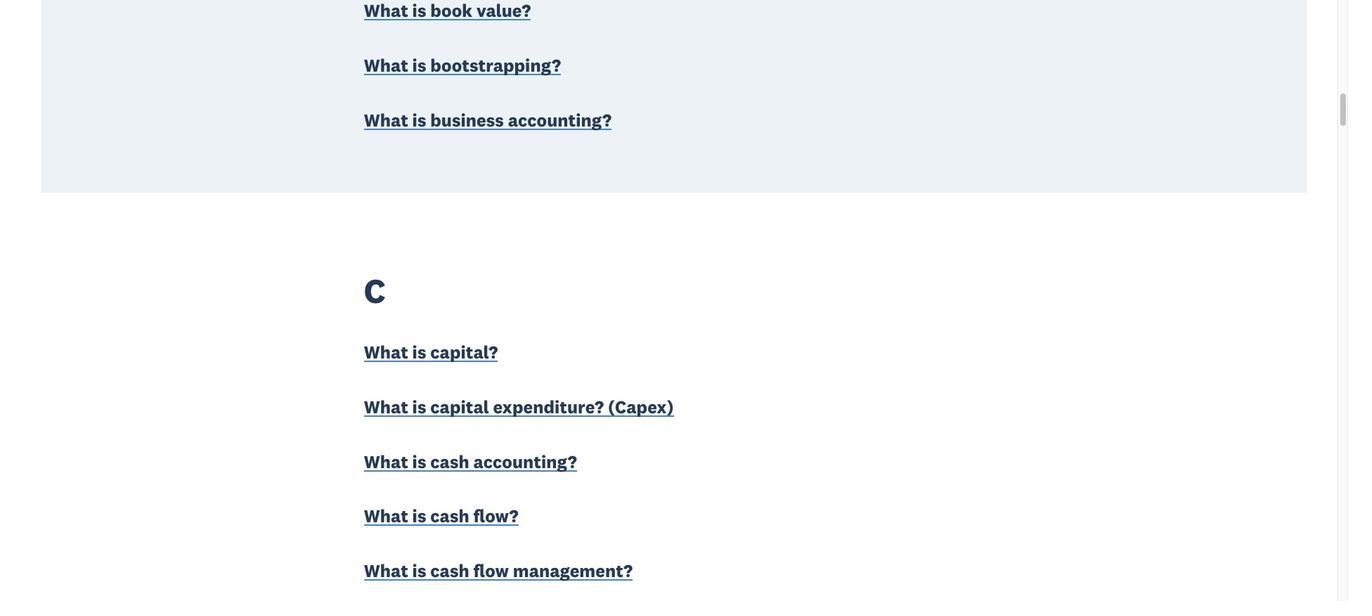 Task type: vqa. For each thing, say whether or not it's contained in the screenshot.
is for What is capital?
yes



Task type: describe. For each thing, give the bounding box(es) containing it.
what for what is cash flow management?
[[364, 560, 409, 583]]

what is capital expenditure? (capex) link
[[364, 395, 674, 422]]

business
[[431, 109, 504, 131]]

what is cash accounting? link
[[364, 450, 577, 476]]

is for what is cash flow?
[[413, 505, 427, 528]]

what is business accounting?
[[364, 109, 612, 131]]

what is business accounting? link
[[364, 108, 612, 135]]

what is capital? link
[[364, 340, 498, 367]]

capital
[[431, 396, 489, 418]]

capital?
[[431, 341, 498, 363]]

flow?
[[474, 505, 519, 528]]

what is cash flow management?
[[364, 560, 633, 583]]

what for what is business accounting?
[[364, 109, 409, 131]]

accounting? for bootstrapping?
[[508, 109, 612, 131]]

what for what is capital expenditure? (capex)
[[364, 396, 409, 418]]

is for what is capital expenditure? (capex)
[[413, 396, 427, 418]]



Task type: locate. For each thing, give the bounding box(es) containing it.
0 vertical spatial cash
[[431, 450, 470, 473]]

6 what from the top
[[364, 505, 409, 528]]

cash for flow
[[431, 560, 470, 583]]

bootstrapping?
[[431, 54, 561, 76]]

2 vertical spatial cash
[[431, 560, 470, 583]]

4 is from the top
[[413, 396, 427, 418]]

1 is from the top
[[413, 54, 427, 76]]

is for what is bootstrapping?
[[413, 54, 427, 76]]

3 cash from the top
[[431, 560, 470, 583]]

what for what is cash flow?
[[364, 505, 409, 528]]

is for what is cash accounting?
[[413, 450, 427, 473]]

what inside 'what is cash accounting?' link
[[364, 450, 409, 473]]

c
[[364, 269, 385, 312]]

cash left flow
[[431, 560, 470, 583]]

is for what is cash flow management?
[[413, 560, 427, 583]]

accounting? for capital
[[474, 450, 577, 473]]

3 is from the top
[[413, 341, 427, 363]]

1 vertical spatial cash
[[431, 505, 470, 528]]

is inside what is capital expenditure? (capex) link
[[413, 396, 427, 418]]

what is bootstrapping?
[[364, 54, 561, 76]]

flow
[[474, 560, 509, 583]]

4 what from the top
[[364, 396, 409, 418]]

what is capital expenditure? (capex)
[[364, 396, 674, 418]]

what for what is capital?
[[364, 341, 409, 363]]

2 what from the top
[[364, 109, 409, 131]]

what inside what is capital expenditure? (capex) link
[[364, 396, 409, 418]]

what is cash accounting?
[[364, 450, 577, 473]]

what inside what is cash flow management? link
[[364, 560, 409, 583]]

what is cash flow management? link
[[364, 559, 633, 586]]

what inside what is capital? 'link'
[[364, 341, 409, 363]]

is inside what is business accounting? link
[[413, 109, 427, 131]]

2 is from the top
[[413, 109, 427, 131]]

is inside what is cash flow? link
[[413, 505, 427, 528]]

what inside what is bootstrapping? link
[[364, 54, 409, 76]]

3 what from the top
[[364, 341, 409, 363]]

is inside what is cash flow management? link
[[413, 560, 427, 583]]

cash left flow?
[[431, 505, 470, 528]]

is inside what is capital? 'link'
[[413, 341, 427, 363]]

1 vertical spatial accounting?
[[474, 450, 577, 473]]

(capex)
[[608, 396, 674, 418]]

cash for accounting?
[[431, 450, 470, 473]]

what is capital?
[[364, 341, 498, 363]]

2 cash from the top
[[431, 505, 470, 528]]

1 cash from the top
[[431, 450, 470, 473]]

cash up "what is cash flow?"
[[431, 450, 470, 473]]

expenditure?
[[493, 396, 604, 418]]

what is bootstrapping? link
[[364, 53, 561, 80]]

0 vertical spatial accounting?
[[508, 109, 612, 131]]

what is cash flow? link
[[364, 505, 519, 531]]

cash
[[431, 450, 470, 473], [431, 505, 470, 528], [431, 560, 470, 583]]

5 what from the top
[[364, 450, 409, 473]]

cash for flow?
[[431, 505, 470, 528]]

is inside what is bootstrapping? link
[[413, 54, 427, 76]]

what inside what is business accounting? link
[[364, 109, 409, 131]]

is inside 'what is cash accounting?' link
[[413, 450, 427, 473]]

is for what is business accounting?
[[413, 109, 427, 131]]

what is cash flow?
[[364, 505, 519, 528]]

what
[[364, 54, 409, 76], [364, 109, 409, 131], [364, 341, 409, 363], [364, 396, 409, 418], [364, 450, 409, 473], [364, 505, 409, 528], [364, 560, 409, 583]]

5 is from the top
[[413, 450, 427, 473]]

6 is from the top
[[413, 505, 427, 528]]

is
[[413, 54, 427, 76], [413, 109, 427, 131], [413, 341, 427, 363], [413, 396, 427, 418], [413, 450, 427, 473], [413, 505, 427, 528], [413, 560, 427, 583]]

what for what is cash accounting?
[[364, 450, 409, 473]]

7 what from the top
[[364, 560, 409, 583]]

7 is from the top
[[413, 560, 427, 583]]

what for what is bootstrapping?
[[364, 54, 409, 76]]

what inside what is cash flow? link
[[364, 505, 409, 528]]

accounting?
[[508, 109, 612, 131], [474, 450, 577, 473]]

1 what from the top
[[364, 54, 409, 76]]

is for what is capital?
[[413, 341, 427, 363]]

management?
[[513, 560, 633, 583]]



